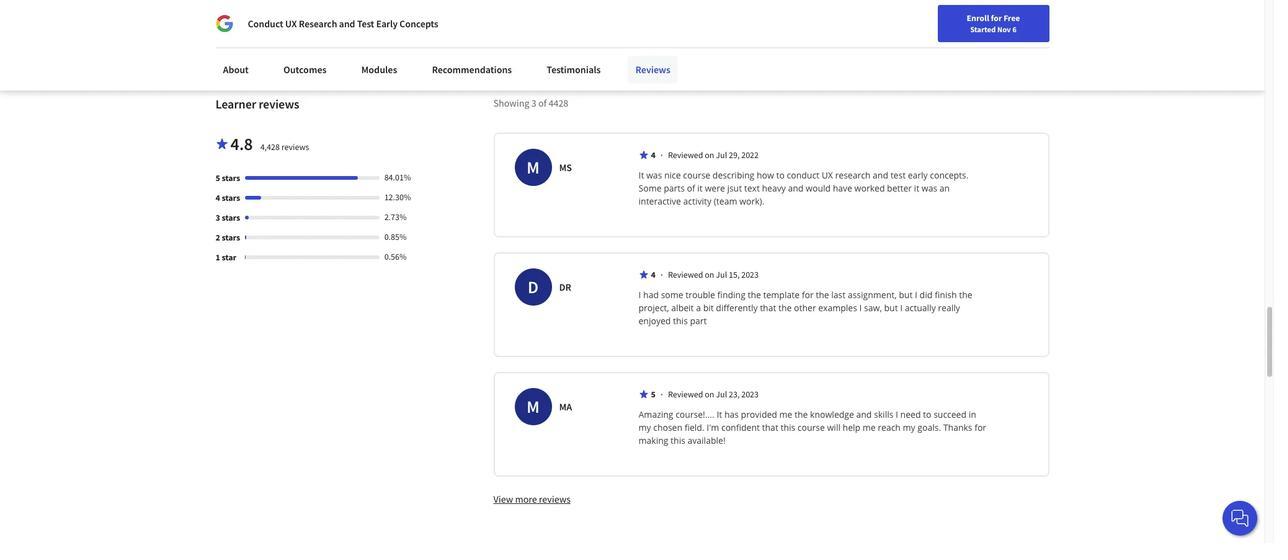 Task type: describe. For each thing, give the bounding box(es) containing it.
knowledge
[[810, 409, 854, 421]]

dr
[[559, 281, 571, 294]]

view
[[494, 494, 513, 506]]

bit
[[703, 302, 714, 314]]

reviews
[[636, 63, 671, 76]]

describing
[[713, 170, 755, 181]]

research
[[299, 17, 337, 30]]

1 horizontal spatial me
[[863, 422, 876, 434]]

stars for 4 stars
[[222, 193, 240, 204]]

conduct
[[248, 17, 283, 30]]

albeit
[[672, 302, 694, 314]]

free
[[1004, 12, 1020, 24]]

provided
[[741, 409, 777, 421]]

to inside it was nice course describing how to conduct ux research and test early concepts. some parts of it were jsut text heavy and would have worked better it was an interactive activity (team work).
[[777, 170, 785, 181]]

12.30%
[[385, 192, 411, 203]]

google image
[[216, 15, 233, 32]]

it inside it was nice course describing how to conduct ux research and test early concepts. some parts of it were jsut text heavy and would have worked better it was an interactive activity (team work).
[[639, 170, 644, 181]]

reviews for learner reviews
[[259, 96, 299, 112]]

view more reviews link
[[494, 493, 571, 507]]

reviewed on jul 29, 2022
[[668, 150, 759, 161]]

for inside i had some trouble finding the template for the last assignment, but i did finish the project, albeit a bit differently that the other examples i saw, but i actually really enjoyed this part
[[802, 289, 814, 301]]

english button
[[1005, 0, 1080, 40]]

23,
[[729, 389, 740, 400]]

showing
[[494, 97, 530, 109]]

find your new career link
[[915, 12, 1005, 28]]

15,
[[729, 270, 740, 281]]

conduct
[[787, 170, 820, 181]]

0 horizontal spatial was
[[647, 170, 662, 181]]

worked
[[855, 183, 885, 194]]

ma
[[559, 401, 572, 413]]

how
[[757, 170, 774, 181]]

this for d
[[673, 315, 688, 327]]

star
[[222, 252, 236, 263]]

recommendations
[[432, 63, 512, 76]]

find your new career
[[921, 14, 999, 25]]

text
[[745, 183, 760, 194]]

reviewed for dr
[[668, 270, 703, 281]]

1 vertical spatial 4
[[216, 193, 220, 204]]

29,
[[729, 150, 740, 161]]

on for dr
[[705, 270, 715, 281]]

nice
[[665, 170, 681, 181]]

amazing course!.... it has provided me the knowledge and skills i need to succeed in my chosen field. i'm confident that this course will help me reach my goals. thanks for making this available!
[[639, 409, 989, 447]]

course inside the amazing course!.... it has provided me the knowledge and skills i need to succeed in my chosen field. i'm confident that this course will help me reach my goals. thanks for making this available!
[[798, 422, 825, 434]]

outcomes link
[[276, 56, 334, 83]]

in
[[969, 409, 977, 421]]

it inside the amazing course!.... it has provided me the knowledge and skills i need to succeed in my chosen field. i'm confident that this course will help me reach my goals. thanks for making this available!
[[717, 409, 722, 421]]

2 my from the left
[[903, 422, 916, 434]]

reviews for 4,428 reviews
[[282, 142, 309, 153]]

the left last
[[816, 289, 829, 301]]

on for ms
[[705, 150, 715, 161]]

ms
[[559, 162, 572, 174]]

has
[[725, 409, 739, 421]]

view more reviews
[[494, 494, 571, 506]]

reviews link
[[628, 56, 678, 83]]

and inside the amazing course!.... it has provided me the knowledge and skills i need to succeed in my chosen field. i'm confident that this course will help me reach my goals. thanks for making this available!
[[857, 409, 872, 421]]

the down template
[[779, 302, 792, 314]]

interactive
[[639, 196, 681, 207]]

2 it from the left
[[914, 183, 920, 194]]

part
[[690, 315, 707, 327]]

differently
[[716, 302, 758, 314]]

chat with us image
[[1231, 509, 1250, 529]]

stars for 3 stars
[[222, 212, 240, 224]]

some
[[661, 289, 684, 301]]

showing 3 of 4428
[[494, 97, 569, 109]]

0.56%
[[385, 252, 407, 263]]

to inside the amazing course!.... it has provided me the knowledge and skills i need to succeed in my chosen field. i'm confident that this course will help me reach my goals. thanks for making this available!
[[923, 409, 932, 421]]

career
[[975, 14, 999, 25]]

amazing
[[639, 409, 674, 421]]

confident
[[722, 422, 760, 434]]

4,428 reviews
[[260, 142, 309, 153]]

course inside it was nice course describing how to conduct ux research and test early concepts. some parts of it were jsut text heavy and would have worked better it was an interactive activity (team work).
[[683, 170, 711, 181]]

and up 'worked'
[[873, 170, 889, 181]]

stars for 2 stars
[[222, 232, 240, 243]]

saw,
[[864, 302, 882, 314]]

a
[[696, 302, 701, 314]]

84.01%
[[385, 172, 411, 183]]

about link
[[216, 56, 256, 83]]

your
[[939, 14, 955, 25]]

2.73%
[[385, 212, 407, 223]]

really
[[938, 302, 960, 314]]

project,
[[639, 302, 669, 314]]

outcomes
[[284, 63, 327, 76]]

an
[[940, 183, 950, 194]]

jsut
[[728, 183, 742, 194]]

goals.
[[918, 422, 941, 434]]

jul for ma
[[716, 389, 727, 400]]

4428
[[549, 97, 569, 109]]

enjoyed
[[639, 315, 671, 327]]

5 for 5
[[651, 389, 656, 400]]

0.85%
[[385, 232, 407, 243]]

that inside the amazing course!.... it has provided me the knowledge and skills i need to succeed in my chosen field. i'm confident that this course will help me reach my goals. thanks for making this available!
[[762, 422, 779, 434]]

other
[[794, 302, 816, 314]]

conduct ux research and test early concepts
[[248, 17, 438, 30]]

last
[[832, 289, 846, 301]]

i had some trouble finding the template for the last assignment, but i did finish the project, albeit a bit differently that the other examples i saw, but i actually really enjoyed this part
[[639, 289, 975, 327]]

heavy
[[762, 183, 786, 194]]

template
[[764, 289, 800, 301]]

testimonials link
[[539, 56, 608, 83]]

1
[[216, 252, 220, 263]]

this for m
[[671, 435, 686, 447]]



Task type: locate. For each thing, give the bounding box(es) containing it.
skills
[[874, 409, 894, 421]]

research
[[836, 170, 871, 181]]

but
[[899, 289, 913, 301], [885, 302, 898, 314]]

the up differently
[[748, 289, 761, 301]]

2022
[[742, 150, 759, 161]]

3 right 'showing'
[[532, 97, 537, 109]]

1 vertical spatial ux
[[822, 170, 833, 181]]

1 reviewed from the top
[[668, 150, 703, 161]]

0 vertical spatial to
[[777, 170, 785, 181]]

0 vertical spatial 4
[[651, 150, 656, 161]]

2 vertical spatial on
[[705, 389, 715, 400]]

2 vertical spatial jul
[[716, 389, 727, 400]]

for up nov
[[991, 12, 1002, 24]]

the right finish
[[959, 289, 973, 301]]

1 star
[[216, 252, 236, 263]]

test
[[357, 17, 374, 30]]

some
[[639, 183, 662, 194]]

it was nice course describing how to conduct ux research and test early concepts. some parts of it were jsut text heavy and would have worked better it was an interactive activity (team work).
[[639, 170, 971, 207]]

it up activity
[[698, 183, 703, 194]]

2 horizontal spatial for
[[991, 12, 1002, 24]]

0 horizontal spatial to
[[777, 170, 785, 181]]

5 up 4 stars
[[216, 173, 220, 184]]

new
[[957, 14, 973, 25]]

my
[[639, 422, 651, 434], [903, 422, 916, 434]]

on left 29, at the right top of page
[[705, 150, 715, 161]]

on up trouble
[[705, 270, 715, 281]]

ux up would
[[822, 170, 833, 181]]

4 up the some
[[651, 150, 656, 161]]

this down albeit on the right bottom of page
[[673, 315, 688, 327]]

had
[[644, 289, 659, 301]]

of left 4428
[[539, 97, 547, 109]]

0 horizontal spatial of
[[539, 97, 547, 109]]

reviewed for ms
[[668, 150, 703, 161]]

1 horizontal spatial it
[[717, 409, 722, 421]]

0 horizontal spatial 3
[[216, 212, 220, 224]]

this left will
[[781, 422, 796, 434]]

to up goals.
[[923, 409, 932, 421]]

this inside i had some trouble finding the template for the last assignment, but i did finish the project, albeit a bit differently that the other examples i saw, but i actually really enjoyed this part
[[673, 315, 688, 327]]

1 vertical spatial for
[[802, 289, 814, 301]]

2 reviewed from the top
[[668, 270, 703, 281]]

on for ma
[[705, 389, 715, 400]]

actually
[[905, 302, 936, 314]]

0 vertical spatial m
[[527, 157, 540, 179]]

1 horizontal spatial ux
[[822, 170, 833, 181]]

parts
[[664, 183, 685, 194]]

learner
[[216, 96, 256, 112]]

but up the actually
[[899, 289, 913, 301]]

nov
[[998, 24, 1011, 34]]

stars up 3 stars
[[222, 193, 240, 204]]

2023 right 15,
[[742, 270, 759, 281]]

1 vertical spatial but
[[885, 302, 898, 314]]

3 stars from the top
[[222, 212, 240, 224]]

for down in
[[975, 422, 987, 434]]

my down need
[[903, 422, 916, 434]]

did
[[920, 289, 933, 301]]

0 vertical spatial for
[[991, 12, 1002, 24]]

0 vertical spatial was
[[647, 170, 662, 181]]

2 vertical spatial 4
[[651, 270, 656, 281]]

reviewed on jul 15, 2023
[[668, 270, 759, 281]]

reviews right the learner
[[259, 96, 299, 112]]

1 vertical spatial reviewed
[[668, 270, 703, 281]]

1 vertical spatial this
[[781, 422, 796, 434]]

it down the early on the right of page
[[914, 183, 920, 194]]

for inside the amazing course!.... it has provided me the knowledge and skills i need to succeed in my chosen field. i'm confident that this course will help me reach my goals. thanks for making this available!
[[975, 422, 987, 434]]

of
[[539, 97, 547, 109], [687, 183, 695, 194]]

0 horizontal spatial course
[[683, 170, 711, 181]]

stars up 4 stars
[[222, 173, 240, 184]]

course
[[683, 170, 711, 181], [798, 422, 825, 434]]

finding
[[718, 289, 746, 301]]

of inside it was nice course describing how to conduct ux research and test early concepts. some parts of it were jsut text heavy and would have worked better it was an interactive activity (team work).
[[687, 183, 695, 194]]

3 jul from the top
[[716, 389, 727, 400]]

3 up 2
[[216, 212, 220, 224]]

to up heavy
[[777, 170, 785, 181]]

enroll for free started nov 6
[[967, 12, 1020, 34]]

i'm
[[707, 422, 719, 434]]

me right help
[[863, 422, 876, 434]]

assignment,
[[848, 289, 897, 301]]

it left 'has'
[[717, 409, 722, 421]]

1 horizontal spatial it
[[914, 183, 920, 194]]

stars for 5 stars
[[222, 173, 240, 184]]

0 vertical spatial reviewed
[[668, 150, 703, 161]]

0 vertical spatial ux
[[285, 17, 297, 30]]

stars
[[222, 173, 240, 184], [222, 193, 240, 204], [222, 212, 240, 224], [222, 232, 240, 243]]

3 reviewed from the top
[[668, 389, 703, 400]]

1 vertical spatial reviews
[[282, 142, 309, 153]]

1 my from the left
[[639, 422, 651, 434]]

0 vertical spatial 3
[[532, 97, 537, 109]]

0 horizontal spatial ux
[[285, 17, 297, 30]]

0 horizontal spatial for
[[802, 289, 814, 301]]

will
[[827, 422, 841, 434]]

i left the actually
[[901, 302, 903, 314]]

jul left 15,
[[716, 270, 727, 281]]

0 vertical spatial that
[[760, 302, 777, 314]]

it
[[698, 183, 703, 194], [914, 183, 920, 194]]

i inside the amazing course!.... it has provided me the knowledge and skills i need to succeed in my chosen field. i'm confident that this course will help me reach my goals. thanks for making this available!
[[896, 409, 899, 421]]

course!....
[[676, 409, 715, 421]]

2023 for m
[[742, 389, 759, 400]]

1 m from the top
[[527, 157, 540, 179]]

2 vertical spatial this
[[671, 435, 686, 447]]

reviews
[[259, 96, 299, 112], [282, 142, 309, 153], [539, 494, 571, 506]]

1 it from the left
[[698, 183, 703, 194]]

i left saw,
[[860, 302, 862, 314]]

the
[[748, 289, 761, 301], [816, 289, 829, 301], [959, 289, 973, 301], [779, 302, 792, 314], [795, 409, 808, 421]]

2 vertical spatial reviewed
[[668, 389, 703, 400]]

reviewed up some
[[668, 270, 703, 281]]

1 stars from the top
[[222, 173, 240, 184]]

3
[[532, 97, 537, 109], [216, 212, 220, 224]]

for inside enroll for free started nov 6
[[991, 12, 1002, 24]]

reviewed up course!....
[[668, 389, 703, 400]]

jul for dr
[[716, 270, 727, 281]]

1 vertical spatial 3
[[216, 212, 220, 224]]

1 vertical spatial course
[[798, 422, 825, 434]]

1 horizontal spatial my
[[903, 422, 916, 434]]

that down provided
[[762, 422, 779, 434]]

succeed
[[934, 409, 967, 421]]

work).
[[740, 196, 765, 207]]

0 vertical spatial of
[[539, 97, 547, 109]]

the left the knowledge
[[795, 409, 808, 421]]

reviews right more
[[539, 494, 571, 506]]

reviewed up the nice
[[668, 150, 703, 161]]

1 vertical spatial me
[[863, 422, 876, 434]]

1 vertical spatial 5
[[651, 389, 656, 400]]

2023 for d
[[742, 270, 759, 281]]

ux right the conduct
[[285, 17, 297, 30]]

i left had
[[639, 289, 641, 301]]

None search field
[[177, 8, 475, 33]]

0 horizontal spatial my
[[639, 422, 651, 434]]

i right skills
[[896, 409, 899, 421]]

1 vertical spatial on
[[705, 270, 715, 281]]

5 up amazing
[[651, 389, 656, 400]]

early
[[908, 170, 928, 181]]

stars right 2
[[222, 232, 240, 243]]

3 stars
[[216, 212, 240, 224]]

0 vertical spatial this
[[673, 315, 688, 327]]

that down template
[[760, 302, 777, 314]]

1 vertical spatial m
[[527, 396, 540, 418]]

of up activity
[[687, 183, 695, 194]]

1 horizontal spatial course
[[798, 422, 825, 434]]

reviews right 4,428 in the top left of the page
[[282, 142, 309, 153]]

on left the 23,
[[705, 389, 715, 400]]

1 vertical spatial to
[[923, 409, 932, 421]]

0 vertical spatial on
[[705, 150, 715, 161]]

and left test
[[339, 17, 355, 30]]

help
[[843, 422, 861, 434]]

reviewed on jul 23, 2023
[[668, 389, 759, 400]]

i
[[639, 289, 641, 301], [915, 289, 918, 301], [860, 302, 862, 314], [901, 302, 903, 314], [896, 409, 899, 421]]

1 vertical spatial that
[[762, 422, 779, 434]]

early
[[376, 17, 398, 30]]

to
[[777, 170, 785, 181], [923, 409, 932, 421]]

1 vertical spatial of
[[687, 183, 695, 194]]

1 horizontal spatial but
[[899, 289, 913, 301]]

0 horizontal spatial it
[[639, 170, 644, 181]]

reviewed for ma
[[668, 389, 703, 400]]

for up other
[[802, 289, 814, 301]]

4 for m
[[651, 150, 656, 161]]

the inside the amazing course!.... it has provided me the knowledge and skills i need to succeed in my chosen field. i'm confident that this course will help me reach my goals. thanks for making this available!
[[795, 409, 808, 421]]

and down conduct
[[788, 183, 804, 194]]

m for ma
[[527, 396, 540, 418]]

modules link
[[354, 56, 405, 83]]

reach
[[878, 422, 901, 434]]

2023 right the 23,
[[742, 389, 759, 400]]

but right saw,
[[885, 302, 898, 314]]

0 vertical spatial jul
[[716, 150, 727, 161]]

1 horizontal spatial for
[[975, 422, 987, 434]]

2
[[216, 232, 220, 243]]

available!
[[688, 435, 726, 447]]

my up making
[[639, 422, 651, 434]]

3 on from the top
[[705, 389, 715, 400]]

making
[[639, 435, 669, 447]]

jul left the 23,
[[716, 389, 727, 400]]

examples
[[819, 302, 858, 314]]

m for ms
[[527, 157, 540, 179]]

0 horizontal spatial it
[[698, 183, 703, 194]]

1 horizontal spatial to
[[923, 409, 932, 421]]

4.8
[[231, 133, 253, 155]]

was up the some
[[647, 170, 662, 181]]

ux inside it was nice course describing how to conduct ux research and test early concepts. some parts of it were jsut text heavy and would have worked better it was an interactive activity (team work).
[[822, 170, 833, 181]]

1 jul from the top
[[716, 150, 727, 161]]

jul left 29, at the right top of page
[[716, 150, 727, 161]]

trouble
[[686, 289, 715, 301]]

stars up 2 stars
[[222, 212, 240, 224]]

m left ms
[[527, 157, 540, 179]]

testimonials
[[547, 63, 601, 76]]

find
[[921, 14, 937, 25]]

1 horizontal spatial 3
[[532, 97, 537, 109]]

2 stars from the top
[[222, 193, 240, 204]]

0 horizontal spatial but
[[885, 302, 898, 314]]

2 on from the top
[[705, 270, 715, 281]]

2 m from the top
[[527, 396, 540, 418]]

1 horizontal spatial of
[[687, 183, 695, 194]]

1 2023 from the top
[[742, 270, 759, 281]]

modules
[[361, 63, 397, 76]]

1 horizontal spatial 5
[[651, 389, 656, 400]]

was
[[647, 170, 662, 181], [922, 183, 938, 194]]

course up were on the right top of page
[[683, 170, 711, 181]]

1 on from the top
[[705, 150, 715, 161]]

field.
[[685, 422, 705, 434]]

0 vertical spatial 5
[[216, 173, 220, 184]]

2 vertical spatial for
[[975, 422, 987, 434]]

1 vertical spatial jul
[[716, 270, 727, 281]]

0 horizontal spatial 5
[[216, 173, 220, 184]]

0 vertical spatial reviews
[[259, 96, 299, 112]]

test
[[891, 170, 906, 181]]

activity
[[684, 196, 712, 207]]

5 for 5 stars
[[216, 173, 220, 184]]

0 vertical spatial course
[[683, 170, 711, 181]]

2023
[[742, 270, 759, 281], [742, 389, 759, 400]]

was left an
[[922, 183, 938, 194]]

0 vertical spatial but
[[899, 289, 913, 301]]

me
[[780, 409, 793, 421], [863, 422, 876, 434]]

4 stars from the top
[[222, 232, 240, 243]]

4 up had
[[651, 270, 656, 281]]

better
[[887, 183, 912, 194]]

1 vertical spatial it
[[717, 409, 722, 421]]

m left ma
[[527, 396, 540, 418]]

english
[[1027, 14, 1057, 26]]

0 vertical spatial me
[[780, 409, 793, 421]]

and up help
[[857, 409, 872, 421]]

i left the did
[[915, 289, 918, 301]]

0 horizontal spatial me
[[780, 409, 793, 421]]

4,428
[[260, 142, 280, 153]]

me right provided
[[780, 409, 793, 421]]

recommendations link
[[425, 56, 520, 83]]

course left will
[[798, 422, 825, 434]]

1 horizontal spatial was
[[922, 183, 938, 194]]

0 vertical spatial 2023
[[742, 270, 759, 281]]

this down chosen
[[671, 435, 686, 447]]

2 jul from the top
[[716, 270, 727, 281]]

jul for ms
[[716, 150, 727, 161]]

2 stars
[[216, 232, 240, 243]]

it up the some
[[639, 170, 644, 181]]

4 up 3 stars
[[216, 193, 220, 204]]

1 vertical spatial 2023
[[742, 389, 759, 400]]

this
[[673, 315, 688, 327], [781, 422, 796, 434], [671, 435, 686, 447]]

2 vertical spatial reviews
[[539, 494, 571, 506]]

4 for d
[[651, 270, 656, 281]]

2 2023 from the top
[[742, 389, 759, 400]]

that inside i had some trouble finding the template for the last assignment, but i did finish the project, albeit a bit differently that the other examples i saw, but i actually really enjoyed this part
[[760, 302, 777, 314]]

d
[[528, 276, 539, 299]]

about
[[223, 63, 249, 76]]

1 vertical spatial was
[[922, 183, 938, 194]]

0 vertical spatial it
[[639, 170, 644, 181]]

learner reviews
[[216, 96, 299, 112]]



Task type: vqa. For each thing, say whether or not it's contained in the screenshot.
Amazing
yes



